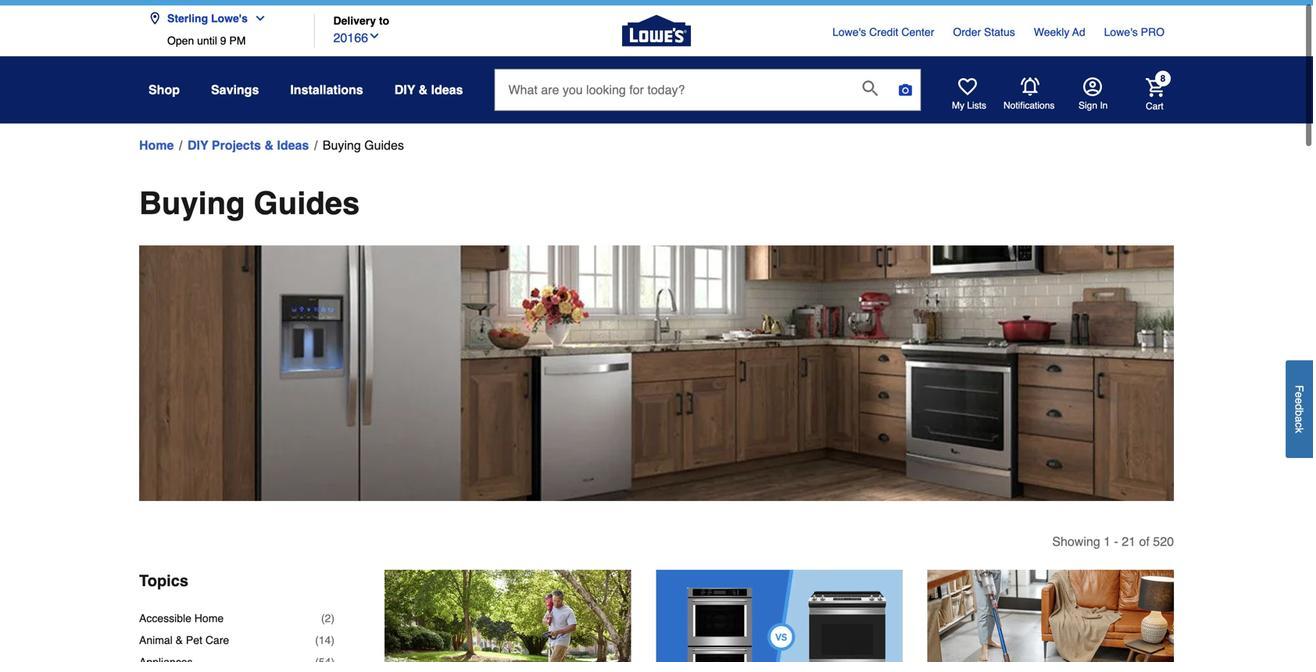 Task type: locate. For each thing, give the bounding box(es) containing it.
installations
[[290, 82, 363, 97]]

0 horizontal spatial (
[[315, 634, 319, 647]]

a
[[1294, 416, 1306, 423]]

0 horizontal spatial &
[[176, 634, 183, 647]]

sterling lowe's
[[167, 12, 248, 25]]

20166 button
[[333, 27, 381, 47]]

2 horizontal spatial &
[[419, 82, 428, 97]]

( 14 )
[[315, 634, 335, 647]]

order status
[[953, 26, 1015, 38]]

( for 14
[[315, 634, 319, 647]]

pro
[[1141, 26, 1165, 38]]

pm
[[229, 34, 246, 47]]

0 horizontal spatial guides
[[254, 185, 360, 221]]

8
[[1161, 73, 1166, 84]]

buying
[[323, 138, 361, 152], [139, 185, 245, 221]]

e up b
[[1294, 398, 1306, 404]]

buying guides
[[323, 138, 404, 152], [139, 185, 360, 221]]

chevron down image
[[248, 12, 267, 25], [368, 30, 381, 42]]

1 horizontal spatial diy
[[395, 82, 415, 97]]

0 vertical spatial diy
[[395, 82, 415, 97]]

( 2 )
[[321, 612, 335, 625]]

0 vertical spatial buying
[[323, 138, 361, 152]]

ideas
[[431, 82, 463, 97], [277, 138, 309, 152]]

lowe's up 9 at the left top of the page
[[211, 12, 248, 25]]

1 vertical spatial guides
[[254, 185, 360, 221]]

weekly
[[1034, 26, 1070, 38]]

None search field
[[495, 69, 921, 125]]

diy
[[395, 82, 415, 97], [188, 138, 208, 152]]

1 vertical spatial (
[[315, 634, 319, 647]]

0 horizontal spatial home
[[139, 138, 174, 152]]

0 vertical spatial )
[[331, 612, 335, 625]]

1 horizontal spatial chevron down image
[[368, 30, 381, 42]]

0 horizontal spatial buying
[[139, 185, 245, 221]]

status
[[984, 26, 1015, 38]]

chevron down image inside 20166 button
[[368, 30, 381, 42]]

ad
[[1073, 26, 1086, 38]]

1 vertical spatial chevron down image
[[368, 30, 381, 42]]

lowe's home improvement account image
[[1084, 77, 1103, 96]]

d
[[1294, 404, 1306, 410]]

buying guides down diy projects & ideas link
[[139, 185, 360, 221]]

1 horizontal spatial guides
[[364, 138, 404, 152]]

2 horizontal spatial lowe's
[[1105, 26, 1138, 38]]

diy for diy & ideas
[[395, 82, 415, 97]]

credit
[[870, 26, 899, 38]]

c
[[1294, 423, 1306, 428]]

animal
[[139, 634, 173, 647]]

lists
[[967, 100, 987, 111]]

guides
[[364, 138, 404, 152], [254, 185, 360, 221]]

0 horizontal spatial diy
[[188, 138, 208, 152]]

1 vertical spatial diy
[[188, 138, 208, 152]]

installations button
[[290, 76, 363, 104]]

0 vertical spatial chevron down image
[[248, 12, 267, 25]]

lowe's credit center
[[833, 26, 935, 38]]

lowe's home improvement notification center image
[[1021, 77, 1040, 96]]

) up ( 14 )
[[331, 612, 335, 625]]

diy up the buying guides button
[[395, 82, 415, 97]]

1 vertical spatial home
[[195, 612, 224, 625]]

location image
[[149, 12, 161, 25]]

e
[[1294, 392, 1306, 398], [1294, 398, 1306, 404]]

sign in button
[[1079, 77, 1108, 112]]

1 ) from the top
[[331, 612, 335, 625]]

buying guides down installations button
[[323, 138, 404, 152]]

ideas inside button
[[431, 82, 463, 97]]

2 e from the top
[[1294, 398, 1306, 404]]

) down ( 2 )
[[331, 634, 335, 647]]

1 horizontal spatial ideas
[[431, 82, 463, 97]]

1 vertical spatial )
[[331, 634, 335, 647]]

buying down home 'link' on the top of the page
[[139, 185, 245, 221]]

0 vertical spatial ideas
[[431, 82, 463, 97]]

f e e d b a c k
[[1294, 385, 1306, 433]]

topics
[[139, 572, 188, 590]]

14
[[319, 634, 331, 647]]

0 vertical spatial home
[[139, 138, 174, 152]]

1 horizontal spatial buying
[[323, 138, 361, 152]]

1 vertical spatial buying
[[139, 185, 245, 221]]

lowe's for lowe's pro
[[1105, 26, 1138, 38]]

&
[[419, 82, 428, 97], [265, 138, 274, 152], [176, 634, 183, 647]]

sign
[[1079, 100, 1098, 111]]

1 horizontal spatial lowe's
[[833, 26, 867, 38]]

lowe's pro link
[[1105, 24, 1165, 40]]

projects
[[212, 138, 261, 152]]

2 ) from the top
[[331, 634, 335, 647]]

buying down installations button
[[323, 138, 361, 152]]

weekly ad
[[1034, 26, 1086, 38]]

(
[[321, 612, 325, 625], [315, 634, 319, 647]]

order
[[953, 26, 981, 38]]

order status link
[[953, 24, 1015, 40]]

lowe's
[[211, 12, 248, 25], [833, 26, 867, 38], [1105, 26, 1138, 38]]

-
[[1115, 534, 1119, 549]]

2
[[325, 612, 331, 625]]

lowe's left credit at the top of the page
[[833, 26, 867, 38]]

lowe's credit center link
[[833, 24, 935, 40]]

0 vertical spatial guides
[[364, 138, 404, 152]]

0 vertical spatial (
[[321, 612, 325, 625]]

1 vertical spatial ideas
[[277, 138, 309, 152]]

1 vertical spatial &
[[265, 138, 274, 152]]

home
[[139, 138, 174, 152], [195, 612, 224, 625]]

)
[[331, 612, 335, 625], [331, 634, 335, 647]]

diy left projects
[[188, 138, 208, 152]]

1 horizontal spatial (
[[321, 612, 325, 625]]

diy projects & ideas link
[[188, 136, 309, 155]]

buying guides button
[[323, 136, 404, 155]]

shop
[[149, 82, 180, 97]]

diy inside button
[[395, 82, 415, 97]]

sterling
[[167, 12, 208, 25]]

lowe's for lowe's credit center
[[833, 26, 867, 38]]

showing
[[1053, 534, 1101, 549]]

0 vertical spatial buying guides
[[323, 138, 404, 152]]

home down the shop button
[[139, 138, 174, 152]]

diy projects & ideas
[[188, 138, 309, 152]]

0 vertical spatial &
[[419, 82, 428, 97]]

my lists link
[[952, 77, 987, 112]]

lowe's left pro
[[1105, 26, 1138, 38]]

e up d at the right bottom
[[1294, 392, 1306, 398]]

2 vertical spatial &
[[176, 634, 183, 647]]

open until 9 pm
[[167, 34, 246, 47]]

& inside button
[[419, 82, 428, 97]]

0 horizontal spatial lowe's
[[211, 12, 248, 25]]

0 horizontal spatial ideas
[[277, 138, 309, 152]]

cart
[[1146, 101, 1164, 112]]

a kitchen with wood cabinets, stainless steel appliances, granite countertops and a tile backsplash. image
[[139, 246, 1174, 501]]

home up care
[[195, 612, 224, 625]]



Task type: vqa. For each thing, say whether or not it's contained in the screenshot.
for
no



Task type: describe. For each thing, give the bounding box(es) containing it.
a man walking with a string trimmer. image
[[385, 570, 631, 662]]

to
[[379, 14, 389, 27]]

b
[[1294, 410, 1306, 416]]

lowe's home improvement lists image
[[959, 77, 977, 96]]

sterling lowe's button
[[149, 3, 273, 34]]

diy for diy projects & ideas
[[188, 138, 208, 152]]

animal & pet care
[[139, 634, 229, 647]]

1 horizontal spatial &
[[265, 138, 274, 152]]

guides inside the buying guides button
[[364, 138, 404, 152]]

of
[[1140, 534, 1150, 549]]

center
[[902, 26, 935, 38]]

accessible
[[139, 612, 192, 625]]

Search Query text field
[[495, 70, 850, 110]]

20166
[[333, 31, 368, 45]]

& for animal & pet care
[[176, 634, 183, 647]]

) for ( 2 )
[[331, 612, 335, 625]]

weekly ad link
[[1034, 24, 1086, 40]]

my
[[952, 100, 965, 111]]

accessible home
[[139, 612, 224, 625]]

k
[[1294, 428, 1306, 433]]

lowe's home improvement cart image
[[1146, 78, 1165, 97]]

showing 1 - 21 of 520
[[1053, 534, 1174, 549]]

camera image
[[898, 82, 914, 98]]

pet
[[186, 634, 202, 647]]

sign in
[[1079, 100, 1108, 111]]

diy & ideas button
[[395, 76, 463, 104]]

( for 2
[[321, 612, 325, 625]]

delivery
[[333, 14, 376, 27]]

diy & ideas
[[395, 82, 463, 97]]

1 vertical spatial buying guides
[[139, 185, 360, 221]]

search image
[[863, 81, 878, 96]]

f e e d b a c k button
[[1286, 361, 1314, 458]]

lowe's inside button
[[211, 12, 248, 25]]

1 e from the top
[[1294, 392, 1306, 398]]

1 horizontal spatial home
[[195, 612, 224, 625]]

1
[[1104, 534, 1111, 549]]

) for ( 14 )
[[331, 634, 335, 647]]

shop button
[[149, 76, 180, 104]]

open
[[167, 34, 194, 47]]

0 horizontal spatial chevron down image
[[248, 12, 267, 25]]

until
[[197, 34, 217, 47]]

f
[[1294, 385, 1306, 392]]

buying inside button
[[323, 138, 361, 152]]

lowe's pro
[[1105, 26, 1165, 38]]

savings button
[[211, 76, 259, 104]]

9
[[220, 34, 226, 47]]

savings
[[211, 82, 259, 97]]

520
[[1154, 534, 1174, 549]]

& for diy & ideas
[[419, 82, 428, 97]]

notifications
[[1004, 100, 1055, 111]]

graphic showing a single oven versus a double oven. image
[[656, 570, 903, 662]]

care
[[205, 634, 229, 647]]

home link
[[139, 136, 174, 155]]

in
[[1100, 100, 1108, 111]]

delivery to
[[333, 14, 389, 27]]

a woman using a cordless vacuum to clean light gray concrete floors in a living room. image
[[928, 570, 1174, 662]]

lowe's home improvement logo image
[[622, 0, 691, 65]]

my lists
[[952, 100, 987, 111]]

21
[[1122, 534, 1136, 549]]



